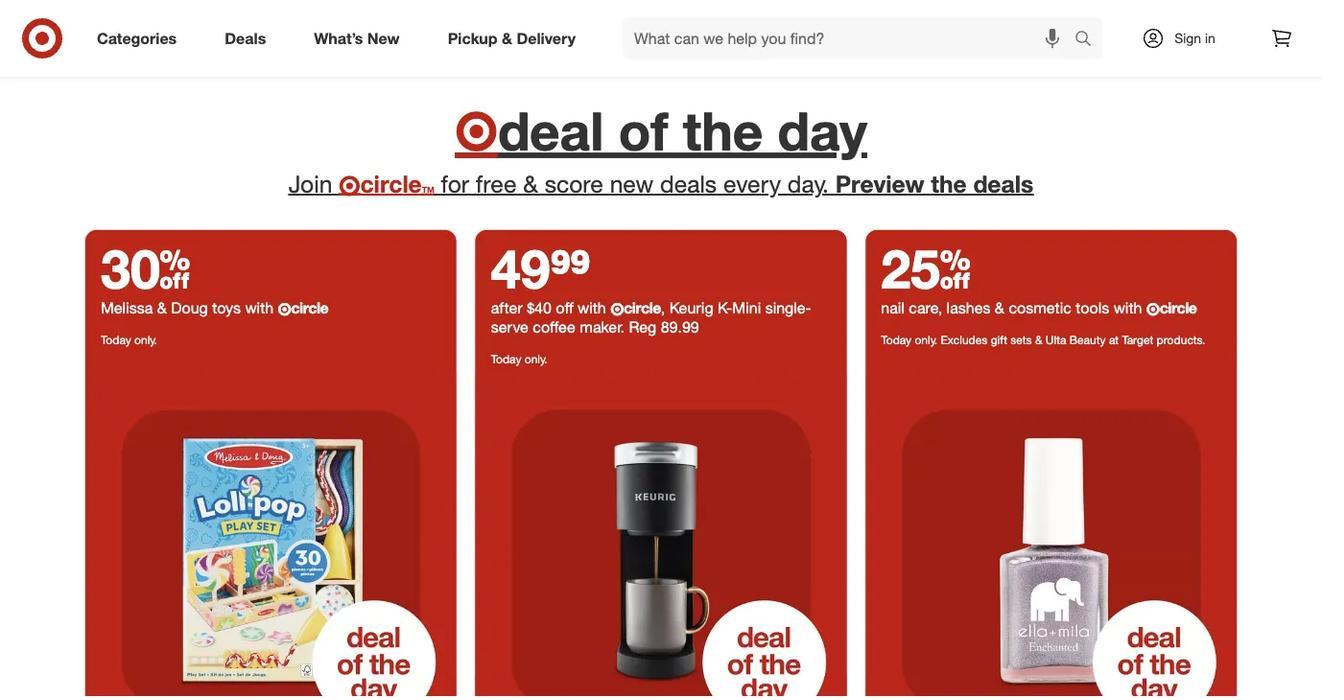 Task type: vqa. For each thing, say whether or not it's contained in the screenshot.
bottom Today only.
yes



Task type: describe. For each thing, give the bounding box(es) containing it.
target for products.
[[1122, 333, 1154, 347]]

sets
[[1011, 333, 1032, 347]]

& left ulta
[[1035, 333, 1043, 347]]

, keurig k-mini single- serve coffee maker. reg 89.99
[[491, 298, 812, 336]]

sign in link
[[1126, 17, 1246, 60]]

apply.
[[837, 27, 889, 52]]

score
[[545, 169, 603, 198]]

at for beauty
[[1109, 333, 1119, 347]]

in
[[1205, 30, 1216, 47]]

3 with from the left
[[1114, 298, 1142, 317]]

of
[[619, 98, 669, 163]]

what's new
[[314, 29, 400, 48]]

single-
[[766, 298, 812, 317]]

nail
[[881, 298, 905, 317]]

& inside ¬ deal of the day join ◎ circle tm for free & score new deals every day. preview the deals
[[523, 169, 538, 198]]

target for on
[[874, 5, 929, 30]]

every
[[724, 169, 781, 198]]

& right lashes
[[995, 298, 1005, 317]]

delivery
[[517, 29, 576, 48]]

target deal of the day image for 30
[[85, 374, 457, 698]]

circle for after $40 off with
[[624, 298, 661, 317]]

What can we help you find? suggestions appear below search field
[[623, 17, 1080, 60]]

12/24.
[[615, 27, 672, 52]]

what's new link
[[298, 17, 424, 60]]

match
[[566, 5, 623, 30]]

nail care, lashes & cosmetic tools with
[[881, 298, 1147, 317]]

price
[[663, 5, 708, 30]]

tm
[[422, 184, 435, 194]]

and
[[575, 27, 609, 52]]

1 deals from the left
[[660, 169, 717, 198]]

beauty
[[1070, 333, 1106, 347]]

categories
[[97, 29, 177, 48]]

99
[[550, 236, 591, 301]]

& left doug
[[157, 298, 167, 317]]

89.99
[[661, 317, 699, 336]]

off
[[556, 298, 574, 317]]

toys
[[212, 298, 241, 317]]

some
[[678, 27, 731, 52]]

melissa & doug toys with
[[101, 298, 278, 317]]

new
[[367, 29, 400, 48]]

it
[[730, 5, 741, 30]]

pickup
[[448, 29, 498, 48]]

only. for 30
[[134, 333, 157, 347]]

at for lower
[[851, 5, 868, 30]]

free
[[476, 169, 517, 198]]

1 horizontal spatial today
[[491, 352, 522, 366]]

gift
[[991, 333, 1008, 347]]

today only. excludes gift sets & ulta beauty at target products.
[[881, 333, 1206, 347]]

today for 30
[[101, 333, 131, 347]]

search
[[1066, 31, 1112, 49]]

$40
[[527, 298, 552, 317]]

serve
[[491, 317, 529, 336]]

categories link
[[81, 17, 201, 60]]

cosmetic
[[1009, 298, 1072, 317]]

we'll match the price if it goes lower at target on items purchased between 10/22 and 12/24. some exclusions apply.
[[433, 5, 1115, 52]]

2 horizontal spatial the
[[931, 169, 967, 198]]

care,
[[909, 298, 943, 317]]

day
[[778, 98, 867, 163]]

1 vertical spatial the
[[683, 98, 763, 163]]

49 99
[[491, 236, 591, 301]]

only. for 25
[[915, 333, 938, 347]]

deals link
[[208, 17, 290, 60]]

sign in
[[1175, 30, 1216, 47]]

¬ deal of the day join ◎ circle tm for free & score new deals every day. preview the deals
[[289, 98, 1034, 198]]

tools
[[1076, 298, 1110, 317]]

excludes
[[941, 333, 988, 347]]

circle inside ¬ deal of the day join ◎ circle tm for free & score new deals every day. preview the deals
[[360, 169, 422, 198]]

goes
[[746, 5, 791, 30]]

between
[[433, 27, 512, 52]]



Task type: locate. For each thing, give the bounding box(es) containing it.
& right free
[[523, 169, 538, 198]]

search button
[[1066, 17, 1112, 63]]

circle right toys
[[291, 298, 328, 317]]

0 horizontal spatial deals
[[660, 169, 717, 198]]

1 horizontal spatial target
[[1122, 333, 1154, 347]]

today only. for after
[[491, 352, 548, 366]]

the right preview
[[931, 169, 967, 198]]

at right beauty
[[1109, 333, 1119, 347]]

preview
[[836, 169, 925, 198]]

2 horizontal spatial today
[[881, 333, 912, 347]]

with
[[245, 298, 274, 317], [578, 298, 606, 317], [1114, 298, 1142, 317]]

k-
[[718, 298, 733, 317]]

0 horizontal spatial the
[[628, 5, 657, 30]]

target deal of the day image for 25
[[866, 374, 1237, 698]]

25
[[881, 236, 971, 301]]

today down melissa
[[101, 333, 131, 347]]

1 horizontal spatial only.
[[525, 352, 548, 366]]

ulta
[[1046, 333, 1067, 347]]

&
[[502, 29, 512, 48], [523, 169, 538, 198], [157, 298, 167, 317], [995, 298, 1005, 317], [1035, 333, 1043, 347]]

the left price
[[628, 5, 657, 30]]

coffee
[[533, 317, 576, 336]]

day.
[[788, 169, 829, 198]]

keurig
[[670, 298, 714, 317]]

1 horizontal spatial today only.
[[491, 352, 548, 366]]

today only. down melissa
[[101, 333, 157, 347]]

1 horizontal spatial target deal of the day image
[[866, 374, 1237, 698]]

the
[[628, 5, 657, 30], [683, 98, 763, 163], [931, 169, 967, 198]]

2 horizontal spatial only.
[[915, 333, 938, 347]]

we'll
[[519, 5, 561, 30]]

only. down care,
[[915, 333, 938, 347]]

today only.
[[101, 333, 157, 347], [491, 352, 548, 366]]

if
[[714, 5, 724, 30]]

products.
[[1157, 333, 1206, 347]]

circle up products.
[[1160, 298, 1197, 317]]

circle for melissa & doug toys with
[[291, 298, 328, 317]]

0 vertical spatial today only.
[[101, 333, 157, 347]]

with up "maker."
[[578, 298, 606, 317]]

2 vertical spatial the
[[931, 169, 967, 198]]

only.
[[134, 333, 157, 347], [915, 333, 938, 347], [525, 352, 548, 366]]

1 vertical spatial at
[[1109, 333, 1119, 347]]

at inside we'll match the price if it goes lower at target on items purchased between 10/22 and 12/24. some exclusions apply.
[[851, 5, 868, 30]]

at right lower
[[851, 5, 868, 30]]

target deal of the day image
[[866, 374, 1237, 698], [85, 374, 457, 698]]

today only. down serve
[[491, 352, 548, 366]]

pickup & delivery
[[448, 29, 576, 48]]

today only. for melissa
[[101, 333, 157, 347]]

new
[[610, 169, 654, 198]]

2 deals from the left
[[974, 169, 1034, 198]]

target
[[874, 5, 929, 30], [1122, 333, 1154, 347]]

deals
[[660, 169, 717, 198], [974, 169, 1034, 198]]

0 horizontal spatial target deal of the day image
[[85, 374, 457, 698]]

today
[[101, 333, 131, 347], [881, 333, 912, 347], [491, 352, 522, 366]]

deal
[[498, 98, 604, 163]]

0 horizontal spatial today only.
[[101, 333, 157, 347]]

circle for nail care, lashes & cosmetic tools with
[[1160, 298, 1197, 317]]

for
[[441, 169, 469, 198]]

the inside we'll match the price if it goes lower at target on items purchased between 10/22 and 12/24. some exclusions apply.
[[628, 5, 657, 30]]

we'll match the price if it goes lower at target on items purchased between 10/22 and 12/24. some exclusions apply. link
[[85, 0, 1237, 76]]

melissa
[[101, 298, 153, 317]]

deal of the day image
[[476, 374, 847, 698]]

,
[[661, 298, 665, 317]]

lashes
[[947, 298, 991, 317]]

today down nail
[[881, 333, 912, 347]]

target inside we'll match the price if it goes lower at target on items purchased between 10/22 and 12/24. some exclusions apply.
[[874, 5, 929, 30]]

& inside "link"
[[502, 29, 512, 48]]

after
[[491, 298, 523, 317]]

1 horizontal spatial deals
[[974, 169, 1034, 198]]

reg
[[629, 317, 657, 336]]

what's
[[314, 29, 363, 48]]

1 with from the left
[[245, 298, 274, 317]]

0 horizontal spatial at
[[851, 5, 868, 30]]

1 target deal of the day image from the left
[[866, 374, 1237, 698]]

pickup & delivery link
[[432, 17, 600, 60]]

with right toys
[[245, 298, 274, 317]]

0 horizontal spatial today
[[101, 333, 131, 347]]

at
[[851, 5, 868, 30], [1109, 333, 1119, 347]]

0 horizontal spatial target
[[874, 5, 929, 30]]

circle
[[360, 169, 422, 198], [291, 298, 328, 317], [624, 298, 661, 317], [1160, 298, 1197, 317]]

1 horizontal spatial with
[[578, 298, 606, 317]]

doug
[[171, 298, 208, 317]]

0 vertical spatial the
[[628, 5, 657, 30]]

circle up reg
[[624, 298, 661, 317]]

lower
[[797, 5, 845, 30]]

0 horizontal spatial with
[[245, 298, 274, 317]]

mini
[[733, 298, 761, 317]]

¬
[[455, 98, 498, 163]]

1 horizontal spatial the
[[683, 98, 763, 163]]

deals
[[225, 29, 266, 48]]

with right tools
[[1114, 298, 1142, 317]]

on
[[935, 5, 958, 30]]

today for 25
[[881, 333, 912, 347]]

target left products.
[[1122, 333, 1154, 347]]

1 vertical spatial target
[[1122, 333, 1154, 347]]

2 with from the left
[[578, 298, 606, 317]]

maker.
[[580, 317, 625, 336]]

join
[[289, 169, 332, 198]]

49
[[491, 236, 550, 301]]

1 horizontal spatial at
[[1109, 333, 1119, 347]]

10/22
[[518, 27, 569, 52]]

0 vertical spatial at
[[851, 5, 868, 30]]

purchased
[[1018, 5, 1115, 30]]

2 target deal of the day image from the left
[[85, 374, 457, 698]]

after $40 off with
[[491, 298, 611, 317]]

1 vertical spatial today only.
[[491, 352, 548, 366]]

only. down coffee
[[525, 352, 548, 366]]

0 vertical spatial target
[[874, 5, 929, 30]]

target left on
[[874, 5, 929, 30]]

0 horizontal spatial only.
[[134, 333, 157, 347]]

only. down melissa
[[134, 333, 157, 347]]

exclusions
[[736, 27, 832, 52]]

30
[[101, 236, 190, 301]]

& right 'pickup'
[[502, 29, 512, 48]]

2 horizontal spatial with
[[1114, 298, 1142, 317]]

the up every
[[683, 98, 763, 163]]

circle left for
[[360, 169, 422, 198]]

sign
[[1175, 30, 1202, 47]]

◎
[[339, 174, 360, 197]]

today down serve
[[491, 352, 522, 366]]

items
[[963, 5, 1013, 30]]



